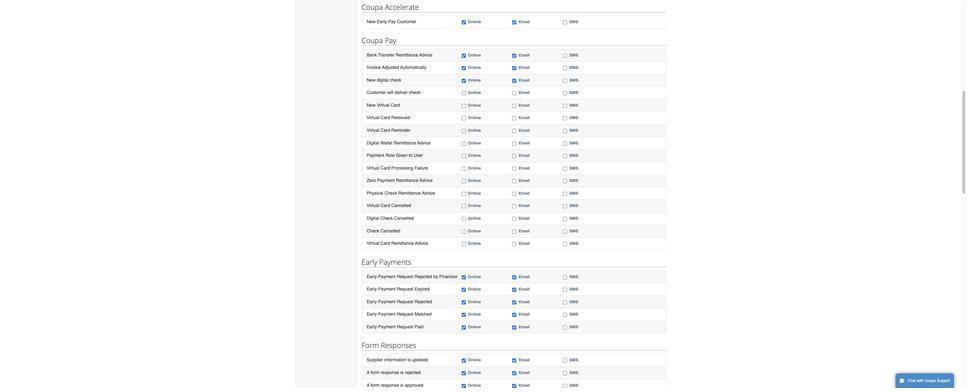 Task type: locate. For each thing, give the bounding box(es) containing it.
22 online from the top
[[468, 325, 481, 329]]

0 vertical spatial cancelled
[[392, 203, 411, 208]]

a
[[367, 370, 370, 375], [367, 383, 370, 388]]

11 online from the top
[[468, 166, 481, 170]]

early for early payment request expired
[[367, 287, 377, 292]]

automatically
[[400, 65, 427, 70]]

1 vertical spatial digital
[[367, 216, 379, 221]]

zero
[[367, 178, 376, 183]]

bank transfer remittance advice
[[367, 52, 433, 57]]

2 online from the top
[[468, 53, 481, 57]]

sms for early payment request matched
[[570, 312, 579, 317]]

23 email from the top
[[519, 358, 530, 362]]

0 vertical spatial a
[[367, 370, 370, 375]]

email for zero payment remittance advice
[[519, 178, 530, 183]]

a form response is rejected
[[367, 370, 421, 375]]

19 email from the top
[[519, 287, 530, 292]]

early for early payment request rejected by financier
[[367, 274, 377, 279]]

18 email from the top
[[519, 274, 530, 279]]

1 vertical spatial is
[[401, 370, 404, 375]]

early left payments
[[362, 257, 378, 267]]

online for early payment request matched
[[468, 312, 481, 317]]

rejected up matched
[[415, 299, 432, 304]]

9 online from the top
[[468, 141, 481, 145]]

7 online from the top
[[468, 115, 481, 120]]

email for early payment request paid
[[519, 325, 530, 329]]

11 email from the top
[[519, 166, 530, 170]]

2 sms from the top
[[570, 53, 579, 57]]

payment for early payment request rejected
[[378, 299, 396, 304]]

1 digital from the top
[[367, 140, 379, 145]]

12 email from the top
[[519, 178, 530, 183]]

19 online from the top
[[468, 287, 481, 292]]

sms for new virtual card
[[570, 103, 579, 108]]

early up early payment request rejected
[[367, 287, 377, 292]]

cancelled for digital check cancelled
[[394, 216, 414, 221]]

failure
[[415, 165, 428, 170]]

payment down early payments
[[378, 274, 396, 279]]

2 vertical spatial new
[[367, 103, 376, 108]]

9 sms from the top
[[570, 141, 579, 145]]

cancelled down "digital check cancelled"
[[381, 228, 401, 233]]

supplier information is updated
[[367, 357, 428, 362]]

new
[[367, 19, 376, 24], [367, 77, 376, 82], [367, 103, 376, 108]]

digital wallet remittance advice
[[367, 140, 431, 145]]

3 online from the top
[[468, 65, 481, 70]]

supplier
[[367, 357, 383, 362]]

advice for zero payment remittance advice
[[420, 178, 433, 183]]

0 vertical spatial pay
[[388, 19, 396, 24]]

0 vertical spatial new
[[367, 19, 376, 24]]

5 email from the top
[[519, 90, 530, 95]]

new for new digital check
[[367, 77, 376, 82]]

24 online from the top
[[468, 370, 481, 375]]

paid
[[415, 324, 424, 329]]

new for new early pay customer
[[367, 19, 376, 24]]

online for early payment request expired
[[468, 287, 481, 292]]

10 email from the top
[[519, 153, 530, 158]]

card
[[391, 103, 400, 108], [381, 115, 390, 120], [381, 128, 390, 133], [381, 165, 390, 170], [381, 203, 390, 208], [381, 241, 390, 246]]

customer left will
[[367, 90, 386, 95]]

coupa for coupa accelerate
[[362, 2, 383, 12]]

form down a form response is rejected
[[371, 383, 380, 388]]

19 sms from the top
[[570, 287, 579, 292]]

2 request from the top
[[397, 287, 414, 292]]

advice for virtual card remittance advice
[[415, 241, 428, 246]]

5 sms from the top
[[570, 90, 579, 95]]

remittance down processing at top
[[396, 178, 419, 183]]

payment down early payment request matched in the bottom left of the page
[[378, 324, 396, 329]]

8 email from the top
[[519, 128, 530, 133]]

new up the coupa pay
[[367, 19, 376, 24]]

check for physical
[[385, 190, 397, 196]]

2 vertical spatial is
[[401, 383, 404, 388]]

12 online from the top
[[468, 178, 481, 183]]

sms for early payment request expired
[[570, 287, 579, 292]]

email for virtual card reissued
[[519, 115, 530, 120]]

24 sms from the top
[[570, 370, 579, 375]]

25 email from the top
[[519, 383, 530, 388]]

email for digital check cancelled
[[519, 216, 530, 221]]

virtual down physical
[[367, 203, 379, 208]]

sms for zero payment remittance advice
[[570, 178, 579, 183]]

rejected
[[415, 274, 432, 279], [415, 299, 432, 304]]

1 response from the top
[[381, 370, 399, 375]]

online
[[468, 19, 481, 24], [468, 53, 481, 57], [468, 65, 481, 70], [468, 78, 481, 82], [468, 90, 481, 95], [468, 103, 481, 108], [468, 115, 481, 120], [468, 128, 481, 133], [468, 141, 481, 145], [468, 153, 481, 158], [468, 166, 481, 170], [468, 178, 481, 183], [468, 191, 481, 196], [468, 203, 481, 208], [468, 216, 481, 221], [468, 228, 481, 233], [468, 241, 481, 246], [468, 274, 481, 279], [468, 287, 481, 292], [468, 299, 481, 304], [468, 312, 481, 317], [468, 325, 481, 329], [468, 358, 481, 362], [468, 370, 481, 375], [468, 383, 481, 388]]

remittance for card
[[392, 241, 414, 246]]

sms for virtual card reminder
[[570, 128, 579, 133]]

17 online from the top
[[468, 241, 481, 246]]

1 vertical spatial response
[[381, 383, 399, 388]]

card down the check cancelled
[[381, 241, 390, 246]]

1 vertical spatial cancelled
[[394, 216, 414, 221]]

card down role
[[381, 165, 390, 170]]

digital up the check cancelled
[[367, 216, 379, 221]]

7 email from the top
[[519, 115, 530, 120]]

1 vertical spatial check
[[381, 216, 393, 221]]

pay
[[388, 19, 396, 24], [385, 35, 397, 45]]

22 email from the top
[[519, 325, 530, 329]]

10 sms from the top
[[570, 153, 579, 158]]

remittance down zero payment remittance advice
[[399, 190, 421, 196]]

early up form at the left bottom of page
[[367, 324, 377, 329]]

14 online from the top
[[468, 203, 481, 208]]

form down supplier
[[371, 370, 380, 375]]

9 email from the top
[[519, 141, 530, 145]]

20 online from the top
[[468, 299, 481, 304]]

12 sms from the top
[[570, 178, 579, 183]]

14 sms from the top
[[570, 203, 579, 208]]

15 online from the top
[[468, 216, 481, 221]]

form responses
[[362, 340, 416, 350]]

card up wallet
[[381, 128, 390, 133]]

card for remittance
[[381, 241, 390, 246]]

virtual card reissued
[[367, 115, 410, 120]]

1 a from the top
[[367, 370, 370, 375]]

0 vertical spatial coupa
[[362, 2, 383, 12]]

8 online from the top
[[468, 128, 481, 133]]

a for a form response is approved
[[367, 383, 370, 388]]

card down customer will deliver check
[[391, 103, 400, 108]]

transfer
[[378, 52, 395, 57]]

zero payment remittance advice
[[367, 178, 433, 183]]

1 vertical spatial coupa
[[362, 35, 383, 45]]

payments
[[380, 257, 412, 267]]

3 request from the top
[[397, 299, 414, 304]]

1 vertical spatial pay
[[385, 35, 397, 45]]

digital check cancelled
[[367, 216, 414, 221]]

digital left wallet
[[367, 140, 379, 145]]

1 vertical spatial rejected
[[415, 299, 432, 304]]

early down early payments
[[367, 274, 377, 279]]

check
[[385, 190, 397, 196], [381, 216, 393, 221], [367, 228, 380, 233]]

form
[[371, 370, 380, 375], [371, 383, 380, 388]]

23 online from the top
[[468, 358, 481, 362]]

sms for early payment request rejected
[[570, 299, 579, 304]]

1 email from the top
[[519, 19, 530, 24]]

check for digital
[[381, 216, 393, 221]]

1 online from the top
[[468, 19, 481, 24]]

is for rejected
[[401, 370, 404, 375]]

coupa
[[362, 2, 383, 12], [362, 35, 383, 45], [925, 379, 936, 383]]

1 horizontal spatial check
[[409, 90, 421, 95]]

remittance up payments
[[392, 241, 414, 246]]

20 email from the top
[[519, 299, 530, 304]]

11 sms from the top
[[570, 166, 579, 170]]

request for early payment request paid
[[397, 324, 414, 329]]

4 sms from the top
[[570, 78, 579, 82]]

request for early payment request matched
[[397, 312, 414, 317]]

invoice adjusted automatically
[[367, 65, 427, 70]]

8 sms from the top
[[570, 128, 579, 133]]

cancelled down physical check remittance advice
[[392, 203, 411, 208]]

card down new virtual card
[[381, 115, 390, 120]]

10 online from the top
[[468, 153, 481, 158]]

24 email from the top
[[519, 370, 530, 375]]

early payment request paid
[[367, 324, 424, 329]]

virtual down the check cancelled
[[367, 241, 379, 246]]

digital for digital wallet remittance advice
[[367, 140, 379, 145]]

remittance for wallet
[[394, 140, 416, 145]]

1 new from the top
[[367, 19, 376, 24]]

virtual card cancelled
[[367, 203, 411, 208]]

online for early payment request rejected by financier
[[468, 274, 481, 279]]

payment up early payment request paid
[[378, 312, 396, 317]]

25 sms from the top
[[570, 383, 579, 388]]

a form response is approved
[[367, 383, 424, 388]]

5 request from the top
[[397, 324, 414, 329]]

1 vertical spatial customer
[[367, 90, 386, 95]]

rejected
[[405, 370, 421, 375]]

6 online from the top
[[468, 103, 481, 108]]

customer down accelerate
[[397, 19, 417, 24]]

check cancelled
[[367, 228, 401, 233]]

1 form from the top
[[371, 370, 380, 375]]

given
[[396, 153, 408, 158]]

online for new virtual card
[[468, 103, 481, 108]]

virtual card processing failure
[[367, 165, 428, 170]]

online for a form response is rejected
[[468, 370, 481, 375]]

rejected left by
[[415, 274, 432, 279]]

13 email from the top
[[519, 191, 530, 196]]

new for new virtual card
[[367, 103, 376, 108]]

pay down coupa accelerate
[[388, 19, 396, 24]]

digital
[[377, 77, 389, 82]]

remittance
[[396, 52, 418, 57], [394, 140, 416, 145], [396, 178, 419, 183], [399, 190, 421, 196], [392, 241, 414, 246]]

response down a form response is rejected
[[381, 383, 399, 388]]

matched
[[415, 312, 432, 317]]

online for zero payment remittance advice
[[468, 178, 481, 183]]

0 vertical spatial customer
[[397, 19, 417, 24]]

advice for physical check remittance advice
[[422, 190, 435, 196]]

2 a from the top
[[367, 383, 370, 388]]

payment right zero
[[377, 178, 395, 183]]

4 online from the top
[[468, 78, 481, 82]]

sms for virtual card remittance advice
[[570, 241, 579, 246]]

online for virtual card reissued
[[468, 115, 481, 120]]

0 horizontal spatial customer
[[367, 90, 386, 95]]

0 vertical spatial form
[[371, 370, 380, 375]]

0 vertical spatial response
[[381, 370, 399, 375]]

request down early payment request matched in the bottom left of the page
[[397, 324, 414, 329]]

sms for invoice adjusted automatically
[[570, 65, 579, 70]]

sms for new digital check
[[570, 78, 579, 82]]

check down "digital check cancelled"
[[367, 228, 380, 233]]

cancelled down virtual card cancelled
[[394, 216, 414, 221]]

0 vertical spatial rejected
[[415, 274, 432, 279]]

check down "invoice adjusted automatically"
[[390, 77, 402, 82]]

3 sms from the top
[[570, 65, 579, 70]]

early for early payment request paid
[[367, 324, 377, 329]]

16 email from the top
[[519, 228, 530, 233]]

cancelled
[[392, 203, 411, 208], [394, 216, 414, 221], [381, 228, 401, 233]]

22 sms from the top
[[570, 325, 579, 329]]

email for bank transfer remittance advice
[[519, 53, 530, 57]]

3 new from the top
[[367, 103, 376, 108]]

remittance up given
[[394, 140, 416, 145]]

0 vertical spatial check
[[385, 190, 397, 196]]

email for early payment request matched
[[519, 312, 530, 317]]

support
[[938, 379, 951, 383]]

2 form from the top
[[371, 383, 380, 388]]

payment for early payment request paid
[[378, 324, 396, 329]]

13 online from the top
[[468, 191, 481, 196]]

payment
[[367, 153, 384, 158], [377, 178, 395, 183], [378, 274, 396, 279], [378, 287, 396, 292], [378, 299, 396, 304], [378, 312, 396, 317], [378, 324, 396, 329]]

21 sms from the top
[[570, 312, 579, 317]]

virtual up zero
[[367, 165, 379, 170]]

early payment request expired
[[367, 287, 430, 292]]

check up virtual card cancelled
[[385, 190, 397, 196]]

1 vertical spatial form
[[371, 383, 380, 388]]

is left rejected
[[401, 370, 404, 375]]

customer
[[397, 19, 417, 24], [367, 90, 386, 95]]

3 email from the top
[[519, 65, 530, 70]]

1 vertical spatial new
[[367, 77, 376, 82]]

new up virtual card reissued
[[367, 103, 376, 108]]

1 sms from the top
[[570, 19, 579, 24]]

2 rejected from the top
[[415, 299, 432, 304]]

2 new from the top
[[367, 77, 376, 82]]

response up the a form response is approved
[[381, 370, 399, 375]]

digital
[[367, 140, 379, 145], [367, 216, 379, 221]]

21 email from the top
[[519, 312, 530, 317]]

remittance up automatically
[[396, 52, 418, 57]]

form
[[362, 340, 379, 350]]

25 online from the top
[[468, 383, 481, 388]]

2 response from the top
[[381, 383, 399, 388]]

request
[[397, 274, 414, 279], [397, 287, 414, 292], [397, 299, 414, 304], [397, 312, 414, 317], [397, 324, 414, 329]]

2 digital from the top
[[367, 216, 379, 221]]

virtual for virtual card reminder
[[367, 128, 379, 133]]

18 online from the top
[[468, 274, 481, 279]]

payment role given to user
[[367, 153, 423, 158]]

6 email from the top
[[519, 103, 530, 108]]

reminder
[[392, 128, 411, 133]]

6 sms from the top
[[570, 103, 579, 108]]

new digital check
[[367, 77, 402, 82]]

request up early payment request matched in the bottom left of the page
[[397, 299, 414, 304]]

virtual
[[377, 103, 390, 108], [367, 115, 379, 120], [367, 128, 379, 133], [367, 165, 379, 170], [367, 203, 379, 208], [367, 241, 379, 246]]

sms for early payment request rejected by financier
[[570, 274, 579, 279]]

remittance for payment
[[396, 178, 419, 183]]

early down early payment request expired
[[367, 299, 377, 304]]

card up "digital check cancelled"
[[381, 203, 390, 208]]

coupa up 'new early pay customer'
[[362, 2, 383, 12]]

bank
[[367, 52, 377, 57]]

check right "deliver"
[[409, 90, 421, 95]]

1 vertical spatial a
[[367, 383, 370, 388]]

14 email from the top
[[519, 203, 530, 208]]

virtual down virtual card reissued
[[367, 128, 379, 133]]

request up early payment request rejected
[[397, 287, 414, 292]]

16 online from the top
[[468, 228, 481, 233]]

to
[[409, 153, 413, 158]]

21 online from the top
[[468, 312, 481, 317]]

2 vertical spatial coupa
[[925, 379, 936, 383]]

online for customer will deliver check
[[468, 90, 481, 95]]

online for bank transfer remittance advice
[[468, 53, 481, 57]]

payment down early payment request expired
[[378, 299, 396, 304]]

sms
[[570, 19, 579, 24], [570, 53, 579, 57], [570, 65, 579, 70], [570, 78, 579, 82], [570, 90, 579, 95], [570, 103, 579, 108], [570, 115, 579, 120], [570, 128, 579, 133], [570, 141, 579, 145], [570, 153, 579, 158], [570, 166, 579, 170], [570, 178, 579, 183], [570, 191, 579, 196], [570, 203, 579, 208], [570, 216, 579, 221], [570, 228, 579, 233], [570, 241, 579, 246], [570, 274, 579, 279], [570, 287, 579, 292], [570, 299, 579, 304], [570, 312, 579, 317], [570, 325, 579, 329], [570, 358, 579, 362], [570, 370, 579, 375], [570, 383, 579, 388]]

sms for early payment request paid
[[570, 325, 579, 329]]

1 rejected from the top
[[415, 274, 432, 279]]

online for invoice adjusted automatically
[[468, 65, 481, 70]]

1 vertical spatial check
[[409, 90, 421, 95]]

is
[[408, 357, 411, 362], [401, 370, 404, 375], [401, 383, 404, 388]]

physical
[[367, 190, 384, 196]]

4 email from the top
[[519, 78, 530, 82]]

is left updated
[[408, 357, 411, 362]]

virtual down new virtual card
[[367, 115, 379, 120]]

15 sms from the top
[[570, 216, 579, 221]]

email for supplier information is updated
[[519, 358, 530, 362]]

18 sms from the top
[[570, 274, 579, 279]]

new left digital
[[367, 77, 376, 82]]

new early pay customer
[[367, 19, 417, 24]]

None checkbox
[[513, 54, 517, 58], [563, 54, 568, 58], [462, 79, 466, 83], [513, 79, 517, 83], [513, 91, 517, 95], [462, 104, 466, 108], [513, 116, 517, 120], [462, 129, 466, 133], [563, 141, 568, 146], [513, 154, 517, 158], [563, 154, 568, 158], [462, 167, 466, 171], [513, 167, 517, 171], [563, 167, 568, 171], [462, 179, 466, 183], [462, 192, 466, 196], [513, 192, 517, 196], [462, 204, 466, 208], [513, 204, 517, 208], [462, 217, 466, 221], [563, 217, 568, 221], [462, 229, 466, 234], [513, 229, 517, 234], [462, 242, 466, 246], [513, 242, 517, 246], [563, 242, 568, 246], [513, 288, 517, 292], [462, 300, 466, 304], [563, 300, 568, 304], [513, 313, 517, 317], [462, 359, 466, 363], [513, 359, 517, 363], [513, 371, 517, 375], [462, 384, 466, 388], [563, 384, 568, 388], [513, 54, 517, 58], [563, 54, 568, 58], [462, 79, 466, 83], [513, 79, 517, 83], [513, 91, 517, 95], [462, 104, 466, 108], [513, 116, 517, 120], [462, 129, 466, 133], [563, 141, 568, 146], [513, 154, 517, 158], [563, 154, 568, 158], [462, 167, 466, 171], [513, 167, 517, 171], [563, 167, 568, 171], [462, 179, 466, 183], [462, 192, 466, 196], [513, 192, 517, 196], [462, 204, 466, 208], [513, 204, 517, 208], [462, 217, 466, 221], [563, 217, 568, 221], [462, 229, 466, 234], [513, 229, 517, 234], [462, 242, 466, 246], [513, 242, 517, 246], [563, 242, 568, 246], [513, 288, 517, 292], [462, 300, 466, 304], [563, 300, 568, 304], [513, 313, 517, 317], [462, 359, 466, 363], [513, 359, 517, 363], [513, 371, 517, 375], [462, 384, 466, 388], [563, 384, 568, 388]]

virtual card remittance advice
[[367, 241, 428, 246]]

online for new digital check
[[468, 78, 481, 82]]

chat with coupa support
[[908, 379, 951, 383]]

17 email from the top
[[519, 241, 530, 246]]

is left approved
[[401, 383, 404, 388]]

early up early payment request paid
[[367, 312, 377, 317]]

updated
[[412, 357, 428, 362]]

4 request from the top
[[397, 312, 414, 317]]

pay up transfer
[[385, 35, 397, 45]]

0 horizontal spatial check
[[390, 77, 402, 82]]

check down virtual card cancelled
[[381, 216, 393, 221]]

17 sms from the top
[[570, 241, 579, 246]]

coupa up bank
[[362, 35, 383, 45]]

online for a form response is approved
[[468, 383, 481, 388]]

sms for customer will deliver check
[[570, 90, 579, 95]]

online for new early pay customer
[[468, 19, 481, 24]]

13 sms from the top
[[570, 191, 579, 196]]

None checkbox
[[462, 20, 466, 24], [513, 20, 517, 24], [563, 20, 568, 24], [462, 54, 466, 58], [462, 66, 466, 70], [513, 66, 517, 70], [563, 66, 568, 70], [563, 79, 568, 83], [462, 91, 466, 95], [563, 91, 568, 95], [513, 104, 517, 108], [563, 104, 568, 108], [462, 116, 466, 120], [563, 116, 568, 120], [513, 129, 517, 133], [563, 129, 568, 133], [462, 141, 466, 146], [513, 141, 517, 146], [462, 154, 466, 158], [513, 179, 517, 183], [563, 179, 568, 183], [563, 192, 568, 196], [563, 204, 568, 208], [513, 217, 517, 221], [563, 229, 568, 234], [462, 275, 466, 279], [513, 275, 517, 279], [563, 275, 568, 279], [462, 288, 466, 292], [563, 288, 568, 292], [513, 300, 517, 304], [462, 313, 466, 317], [563, 313, 568, 317], [462, 325, 466, 330], [513, 325, 517, 330], [563, 325, 568, 330], [563, 359, 568, 363], [462, 371, 466, 375], [563, 371, 568, 375], [513, 384, 517, 388], [462, 20, 466, 24], [513, 20, 517, 24], [563, 20, 568, 24], [462, 54, 466, 58], [462, 66, 466, 70], [513, 66, 517, 70], [563, 66, 568, 70], [563, 79, 568, 83], [462, 91, 466, 95], [563, 91, 568, 95], [513, 104, 517, 108], [563, 104, 568, 108], [462, 116, 466, 120], [563, 116, 568, 120], [513, 129, 517, 133], [563, 129, 568, 133], [462, 141, 466, 146], [513, 141, 517, 146], [462, 154, 466, 158], [513, 179, 517, 183], [563, 179, 568, 183], [563, 192, 568, 196], [563, 204, 568, 208], [513, 217, 517, 221], [563, 229, 568, 234], [462, 275, 466, 279], [513, 275, 517, 279], [563, 275, 568, 279], [462, 288, 466, 292], [563, 288, 568, 292], [513, 300, 517, 304], [462, 313, 466, 317], [563, 313, 568, 317], [462, 325, 466, 330], [513, 325, 517, 330], [563, 325, 568, 330], [563, 359, 568, 363], [462, 371, 466, 375], [563, 371, 568, 375], [513, 384, 517, 388]]

virtual up virtual card reissued
[[377, 103, 390, 108]]

card for cancelled
[[381, 203, 390, 208]]

2 email from the top
[[519, 53, 530, 57]]

email for virtual card reminder
[[519, 128, 530, 133]]

0 vertical spatial digital
[[367, 140, 379, 145]]

request for early payment request rejected
[[397, 299, 414, 304]]

sms for digital check cancelled
[[570, 216, 579, 221]]

early
[[377, 19, 387, 24], [362, 257, 378, 267], [367, 274, 377, 279], [367, 287, 377, 292], [367, 299, 377, 304], [367, 312, 377, 317], [367, 324, 377, 329]]

20 sms from the top
[[570, 299, 579, 304]]

request up early payment request expired
[[397, 274, 414, 279]]

payment up early payment request rejected
[[378, 287, 396, 292]]

early payment request rejected
[[367, 299, 432, 304]]

email
[[519, 19, 530, 24], [519, 53, 530, 57], [519, 65, 530, 70], [519, 78, 530, 82], [519, 90, 530, 95], [519, 103, 530, 108], [519, 115, 530, 120], [519, 128, 530, 133], [519, 141, 530, 145], [519, 153, 530, 158], [519, 166, 530, 170], [519, 178, 530, 183], [519, 191, 530, 196], [519, 203, 530, 208], [519, 216, 530, 221], [519, 228, 530, 233], [519, 241, 530, 246], [519, 274, 530, 279], [519, 287, 530, 292], [519, 299, 530, 304], [519, 312, 530, 317], [519, 325, 530, 329], [519, 358, 530, 362], [519, 370, 530, 375], [519, 383, 530, 388]]

response
[[381, 370, 399, 375], [381, 383, 399, 388]]

response for rejected
[[381, 370, 399, 375]]

coupa right 'with'
[[925, 379, 936, 383]]

5 online from the top
[[468, 90, 481, 95]]

early payment request matched
[[367, 312, 432, 317]]

15 email from the top
[[519, 216, 530, 221]]

request for early payment request expired
[[397, 287, 414, 292]]

virtual card reminder
[[367, 128, 411, 133]]

user
[[414, 153, 423, 158]]

deliver
[[395, 90, 408, 95]]

check
[[390, 77, 402, 82], [409, 90, 421, 95]]

1 horizontal spatial customer
[[397, 19, 417, 24]]

7 sms from the top
[[570, 115, 579, 120]]

form for a form response is rejected
[[371, 370, 380, 375]]

request down early payment request rejected
[[397, 312, 414, 317]]

1 request from the top
[[397, 274, 414, 279]]

advice
[[419, 52, 433, 57], [418, 140, 431, 145], [420, 178, 433, 183], [422, 190, 435, 196], [415, 241, 428, 246]]

16 sms from the top
[[570, 228, 579, 233]]

23 sms from the top
[[570, 358, 579, 362]]

sms for check cancelled
[[570, 228, 579, 233]]



Task type: describe. For each thing, give the bounding box(es) containing it.
online for physical check remittance advice
[[468, 191, 481, 196]]

2 vertical spatial check
[[367, 228, 380, 233]]

advice for bank transfer remittance advice
[[419, 52, 433, 57]]

2 vertical spatial cancelled
[[381, 228, 401, 233]]

online for payment role given to user
[[468, 153, 481, 158]]

request for early payment request rejected by financier
[[397, 274, 414, 279]]

sms for payment role given to user
[[570, 153, 579, 158]]

0 vertical spatial is
[[408, 357, 411, 362]]

early payment request rejected by financier
[[367, 274, 458, 279]]

wallet
[[381, 140, 393, 145]]

email for digital wallet remittance advice
[[519, 141, 530, 145]]

by
[[434, 274, 438, 279]]

online for early payment request rejected
[[468, 299, 481, 304]]

sms for bank transfer remittance advice
[[570, 53, 579, 57]]

online for digital check cancelled
[[468, 216, 481, 221]]

email for a form response is rejected
[[519, 370, 530, 375]]

virtual for virtual card remittance advice
[[367, 241, 379, 246]]

responses
[[381, 340, 416, 350]]

coupa pay
[[362, 35, 397, 45]]

payment left role
[[367, 153, 384, 158]]

remittance for check
[[399, 190, 421, 196]]

online for virtual card processing failure
[[468, 166, 481, 170]]

rejected for early payment request rejected by financier
[[415, 274, 432, 279]]

early for early payment request rejected
[[367, 299, 377, 304]]

email for virtual card cancelled
[[519, 203, 530, 208]]

customer will deliver check
[[367, 90, 421, 95]]

email for virtual card processing failure
[[519, 166, 530, 170]]

online for check cancelled
[[468, 228, 481, 233]]

virtual for virtual card processing failure
[[367, 165, 379, 170]]

card for reminder
[[381, 128, 390, 133]]

invoice
[[367, 65, 381, 70]]

response for approved
[[381, 383, 399, 388]]

online for early payment request paid
[[468, 325, 481, 329]]

information
[[384, 357, 406, 362]]

sms for digital wallet remittance advice
[[570, 141, 579, 145]]

sms for supplier information is updated
[[570, 358, 579, 362]]

physical check remittance advice
[[367, 190, 435, 196]]

sms for virtual card cancelled
[[570, 203, 579, 208]]

email for customer will deliver check
[[519, 90, 530, 95]]

processing
[[392, 165, 414, 170]]

email for new early pay customer
[[519, 19, 530, 24]]

is for approved
[[401, 383, 404, 388]]

advice for digital wallet remittance advice
[[418, 140, 431, 145]]

coupa accelerate
[[362, 2, 419, 12]]

payment for early payment request matched
[[378, 312, 396, 317]]

email for new virtual card
[[519, 103, 530, 108]]

email for virtual card remittance advice
[[519, 241, 530, 246]]

sms for physical check remittance advice
[[570, 191, 579, 196]]

adjusted
[[382, 65, 399, 70]]

chat
[[908, 379, 916, 383]]

online for virtual card reminder
[[468, 128, 481, 133]]

sms for new early pay customer
[[570, 19, 579, 24]]

sms for virtual card processing failure
[[570, 166, 579, 170]]

virtual for virtual card reissued
[[367, 115, 379, 120]]

with
[[917, 379, 924, 383]]

form for a form response is approved
[[371, 383, 380, 388]]

virtual for virtual card cancelled
[[367, 203, 379, 208]]

sms for a form response is approved
[[570, 383, 579, 388]]

new virtual card
[[367, 103, 400, 108]]

coupa inside button
[[925, 379, 936, 383]]

will
[[387, 90, 394, 95]]

card for processing
[[381, 165, 390, 170]]

role
[[386, 153, 395, 158]]

digital for digital check cancelled
[[367, 216, 379, 221]]

payment for early payment request expired
[[378, 287, 396, 292]]

early for early payments
[[362, 257, 378, 267]]

a for a form response is rejected
[[367, 370, 370, 375]]

email for a form response is approved
[[519, 383, 530, 388]]

online for virtual card cancelled
[[468, 203, 481, 208]]

online for virtual card remittance advice
[[468, 241, 481, 246]]

payment for zero payment remittance advice
[[377, 178, 395, 183]]

early down coupa accelerate
[[377, 19, 387, 24]]

email for physical check remittance advice
[[519, 191, 530, 196]]

email for payment role given to user
[[519, 153, 530, 158]]

online for supplier information is updated
[[468, 358, 481, 362]]

early for early payment request matched
[[367, 312, 377, 317]]

reissued
[[392, 115, 410, 120]]

online for digital wallet remittance advice
[[468, 141, 481, 145]]

sms for a form response is rejected
[[570, 370, 579, 375]]

email for early payment request expired
[[519, 287, 530, 292]]

rejected for early payment request rejected
[[415, 299, 432, 304]]

approved
[[405, 383, 424, 388]]

financier
[[440, 274, 458, 279]]

chat with coupa support button
[[896, 373, 955, 388]]

email for check cancelled
[[519, 228, 530, 233]]

expired
[[415, 287, 430, 292]]

email for new digital check
[[519, 78, 530, 82]]

accelerate
[[385, 2, 419, 12]]

email for early payment request rejected by financier
[[519, 274, 530, 279]]

0 vertical spatial check
[[390, 77, 402, 82]]

early payments
[[362, 257, 412, 267]]



Task type: vqa. For each thing, say whether or not it's contained in the screenshot.
Biologicals
no



